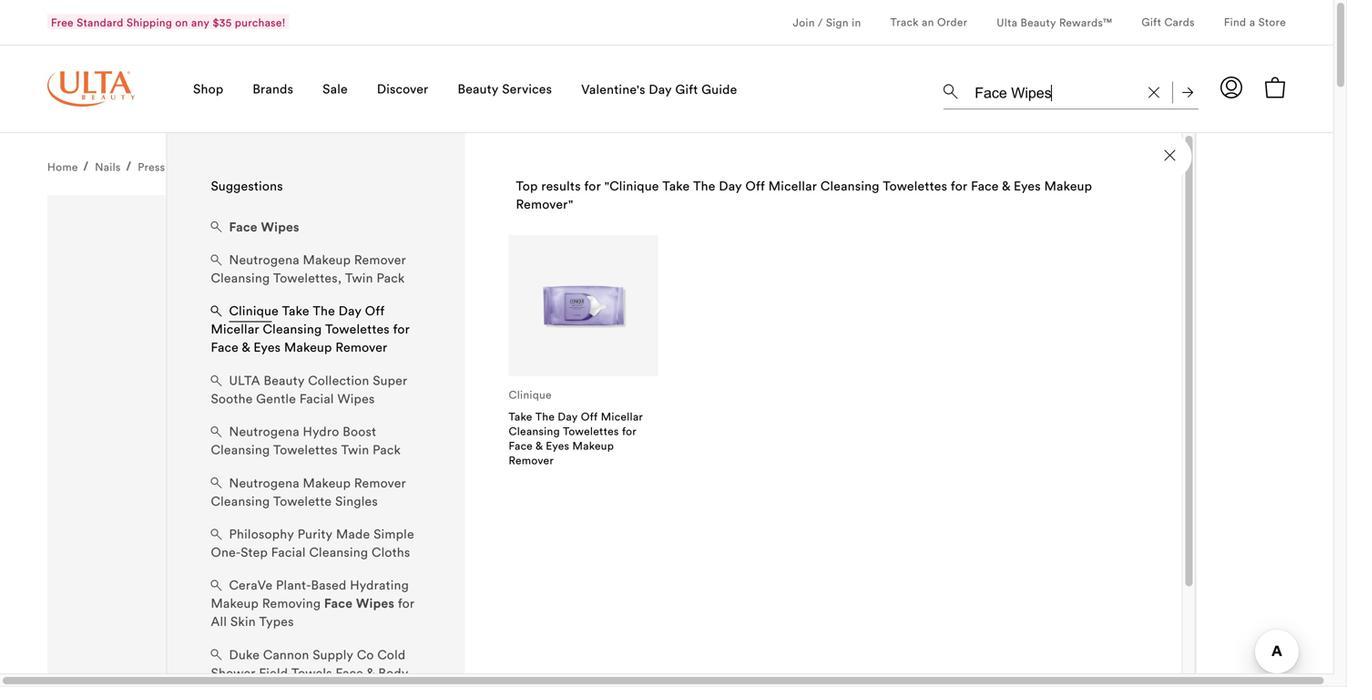 Task type: locate. For each thing, give the bounding box(es) containing it.
0 vertical spatial micellar
[[769, 178, 817, 194]]

0 vertical spatial take
[[663, 178, 690, 194]]

1 horizontal spatial take
[[509, 410, 533, 423]]

pack inside neutrogena makeup remover cleansing towelettes, twin pack
[[377, 270, 405, 286]]

order
[[938, 15, 968, 29]]

0 vertical spatial neutrogena
[[229, 252, 300, 268]]

face wipes
[[229, 219, 300, 235], [324, 595, 395, 612]]

twin inside 'neutrogena hydro boost cleansing towelettes twin pack'
[[341, 442, 369, 458]]

face wipes link
[[211, 218, 300, 239]]

0 horizontal spatial beauty
[[264, 372, 305, 389]]

1 vertical spatial clinique take the day off micellar cleansing towelettes for face & eyes makeup remover
[[509, 388, 643, 467]]

1 vertical spatial take
[[282, 303, 310, 319]]

plant-
[[276, 577, 311, 593]]

pack for remover
[[377, 270, 405, 286]]

hydro
[[303, 423, 339, 440]]

beauty services button
[[458, 45, 552, 133]]

1 vertical spatial facial
[[271, 544, 306, 560]]

1 vertical spatial eyes
[[254, 339, 281, 356]]

neutrogena down face wipes link
[[229, 252, 300, 268]]

ulta
[[229, 372, 260, 389]]

made
[[336, 526, 370, 542]]

face wipes down hydrating
[[324, 595, 395, 612]]

0 horizontal spatial eyes
[[254, 339, 281, 356]]

1 vertical spatial pack
[[373, 442, 401, 458]]

gift
[[1142, 15, 1162, 29], [676, 81, 698, 97]]

boost
[[343, 423, 377, 440]]

find a store
[[1224, 15, 1287, 29]]

off
[[746, 178, 765, 194], [365, 303, 385, 319], [581, 410, 598, 423]]

1 vertical spatial micellar
[[211, 321, 260, 337]]

wipes down shower
[[211, 683, 248, 687]]

day inside top results for "clinique take the day off micellar cleansing towelettes for face & eyes makeup remover"
[[719, 178, 742, 194]]

2 horizontal spatial take
[[663, 178, 690, 194]]

towelette
[[273, 493, 332, 509]]

clinique
[[229, 303, 279, 319], [509, 388, 552, 401]]

back to top image
[[1272, 610, 1287, 625]]

2 horizontal spatial beauty
[[1021, 15, 1057, 29]]

neutrogena makeup remover cleansing towelettes, twin pack
[[211, 252, 406, 286]]

gift left cards
[[1142, 15, 1162, 29]]

purity
[[298, 526, 333, 542]]

cold
[[378, 646, 406, 663]]

0 vertical spatial twin
[[345, 270, 373, 286]]

1 horizontal spatial gift
[[1142, 15, 1162, 29]]

3 neutrogena from the top
[[229, 475, 300, 491]]

0 vertical spatial face wipes
[[229, 219, 300, 235]]

1 horizontal spatial clinique
[[509, 388, 552, 401]]

1 horizontal spatial off
[[581, 410, 598, 423]]

track
[[891, 15, 919, 29]]

2 vertical spatial micellar
[[601, 410, 643, 423]]

facial
[[300, 390, 334, 407], [271, 544, 306, 560]]

1 horizontal spatial the
[[536, 410, 555, 423]]

services
[[502, 81, 552, 97]]

remover inside neutrogena makeup remover cleansing towelettes, twin pack
[[354, 252, 406, 268]]

none search field inside product search region
[[944, 69, 1199, 113]]

gift cards link
[[1142, 15, 1195, 32]]

2 vertical spatial take
[[509, 410, 533, 423]]

1 horizontal spatial clinique take the day off micellar cleansing towelettes for face & eyes makeup remover
[[509, 388, 643, 467]]

2 neutrogena from the top
[[229, 423, 300, 440]]

duke cannon supply co cold shower field towels face & body wipes
[[211, 646, 409, 687]]

for all skin types
[[211, 595, 415, 630]]

1 horizontal spatial face wipes
[[324, 595, 395, 612]]

2 nails from the left
[[187, 160, 213, 174]]

super
[[373, 372, 408, 389]]

towelettes inside top results for "clinique take the day off micellar cleansing towelettes for face & eyes makeup remover"
[[883, 178, 948, 194]]

shop
[[193, 81, 224, 97]]

& inside duke cannon supply co cold shower field towels face & body wipes
[[366, 665, 375, 681]]

collection
[[308, 372, 369, 389]]

twin for remover
[[345, 270, 373, 286]]

remover inside neutrogena makeup remover cleansing towelette singles
[[354, 475, 406, 491]]

wipes
[[261, 219, 300, 235], [338, 390, 375, 407], [356, 595, 395, 612], [211, 683, 248, 687]]

glamnetic siren press-on nails #2 image
[[47, 195, 660, 687]]

pack right towelettes,
[[377, 270, 405, 286]]

towelettes inside 'neutrogena hydro boost cleansing towelettes twin pack'
[[273, 442, 338, 458]]

removing
[[262, 595, 321, 612]]

0 horizontal spatial gift
[[676, 81, 698, 97]]

wipes down collection on the left of the page
[[338, 390, 375, 407]]

2 vertical spatial beauty
[[264, 372, 305, 389]]

nails left press
[[95, 160, 121, 174]]

simple
[[374, 526, 414, 542]]

beauty inside the ulta beauty collection super soothe gentle facial wipes
[[264, 372, 305, 389]]

off inside top results for "clinique take the day off micellar cleansing towelettes for face & eyes makeup remover"
[[746, 178, 765, 194]]

beauty right ulta
[[1021, 15, 1057, 29]]

1 horizontal spatial eyes
[[546, 439, 570, 452]]

neutrogena inside neutrogena makeup remover cleansing towelettes, twin pack
[[229, 252, 300, 268]]

face
[[971, 178, 999, 194], [229, 219, 258, 235], [211, 339, 239, 356], [509, 439, 533, 452], [324, 595, 353, 612], [336, 665, 364, 681]]

1 vertical spatial beauty
[[458, 81, 499, 97]]

neutrogena up towelette
[[229, 475, 300, 491]]

discover button
[[377, 45, 429, 133]]

1 vertical spatial off
[[365, 303, 385, 319]]

philosophy purity made simple one-step facial cleansing cloths link
[[211, 525, 421, 564]]

neutrogena inside 'neutrogena hydro boost cleansing towelettes twin pack'
[[229, 423, 300, 440]]

eyes
[[1014, 178, 1041, 194], [254, 339, 281, 356], [546, 439, 570, 452]]

facial down purity
[[271, 544, 306, 560]]

facial for beauty
[[300, 390, 334, 407]]

facial down collection on the left of the page
[[300, 390, 334, 407]]

2 horizontal spatial the
[[694, 178, 716, 194]]

0 vertical spatial the
[[694, 178, 716, 194]]

neutrogena hydro boost cleansing towelettes twin pack
[[211, 423, 401, 458]]

neutrogena down the gentle
[[229, 423, 300, 440]]

cleansing inside the clinique take the day off micellar cleansing towelettes for face & eyes makeup remover link
[[263, 321, 322, 337]]

beauty left the services
[[458, 81, 499, 97]]

0 horizontal spatial the
[[313, 303, 335, 319]]

cleansing inside "philosophy purity made simple one-step facial cleansing cloths"
[[309, 544, 368, 560]]

beauty
[[1021, 15, 1057, 29], [458, 81, 499, 97], [264, 372, 305, 389]]

co
[[357, 646, 374, 663]]

2 horizontal spatial off
[[746, 178, 765, 194]]

0 horizontal spatial face wipes
[[229, 219, 300, 235]]

beauty for ulta beauty rewards™
[[1021, 15, 1057, 29]]

neutrogena makeup remover cleansing towelette singles
[[211, 475, 406, 509]]

2 vertical spatial neutrogena
[[229, 475, 300, 491]]

brands button
[[253, 45, 294, 133]]

on
[[175, 15, 188, 29]]

0 vertical spatial pack
[[377, 270, 405, 286]]

& inside top results for "clinique take the day off micellar cleansing towelettes for face & eyes makeup remover"
[[1002, 178, 1011, 194]]

close image
[[1165, 150, 1176, 161]]

twin inside neutrogena makeup remover cleansing towelettes, twin pack
[[345, 270, 373, 286]]

0 horizontal spatial nails
[[95, 160, 121, 174]]

gentle
[[256, 390, 296, 407]]

2 horizontal spatial micellar
[[769, 178, 817, 194]]

the inside top results for "clinique take the day off micellar cleansing towelettes for face & eyes makeup remover"
[[694, 178, 716, 194]]

eyes inside top results for "clinique take the day off micellar cleansing towelettes for face & eyes makeup remover"
[[1014, 178, 1041, 194]]

beauty up the gentle
[[264, 372, 305, 389]]

results
[[541, 178, 581, 194]]

beauty for ulta beauty collection super soothe gentle facial wipes
[[264, 372, 305, 389]]

find
[[1224, 15, 1247, 29]]

0 horizontal spatial clinique
[[229, 303, 279, 319]]

2 horizontal spatial eyes
[[1014, 178, 1041, 194]]

twin
[[345, 270, 373, 286], [341, 442, 369, 458]]

0 vertical spatial beauty
[[1021, 15, 1057, 29]]

twin right towelettes,
[[345, 270, 373, 286]]

0 vertical spatial facial
[[300, 390, 334, 407]]

product search region
[[166, 56, 1199, 687]]

go to ulta beauty homepage image
[[47, 71, 135, 107]]

face inside face wipes link
[[229, 219, 258, 235]]

cleansing inside 'neutrogena hydro boost cleansing towelettes twin pack'
[[211, 442, 270, 458]]

makeup
[[1045, 178, 1093, 194], [303, 252, 351, 268], [284, 339, 332, 356], [573, 439, 614, 452], [303, 475, 351, 491], [211, 595, 259, 612]]

nails right on
[[187, 160, 213, 174]]

cleansing
[[821, 178, 880, 194], [211, 270, 270, 286], [263, 321, 322, 337], [509, 424, 560, 438], [211, 442, 270, 458], [211, 493, 270, 509], [309, 544, 368, 560]]

cerave plant-based hydrating makeup removing
[[211, 577, 409, 612]]

twin down boost
[[341, 442, 369, 458]]

nails
[[95, 160, 121, 174], [187, 160, 213, 174]]

valentine's day gift guide
[[582, 81, 738, 97]]

0 vertical spatial off
[[746, 178, 765, 194]]

pack down boost
[[373, 442, 401, 458]]

1 neutrogena from the top
[[229, 252, 300, 268]]

clinique take the day off micellar cleansing towelettes for face & eyes makeup remover
[[211, 303, 410, 356], [509, 388, 643, 467]]

0 vertical spatial eyes
[[1014, 178, 1041, 194]]

towels
[[292, 665, 332, 681]]

types
[[259, 613, 294, 630]]

facial inside the ulta beauty collection super soothe gentle facial wipes
[[300, 390, 334, 407]]

1 horizontal spatial nails
[[187, 160, 213, 174]]

face wipes down suggestions
[[229, 219, 300, 235]]

top results for "clinique take the day off micellar cleansing towelettes for face & eyes makeup remover"
[[516, 178, 1093, 212]]

0 vertical spatial clinique take the day off micellar cleansing towelettes for face & eyes makeup remover
[[211, 303, 410, 356]]

skin
[[230, 613, 256, 630]]

1 vertical spatial gift
[[676, 81, 698, 97]]

neutrogena inside neutrogena makeup remover cleansing towelette singles
[[229, 475, 300, 491]]

press
[[138, 160, 165, 174]]

micellar
[[769, 178, 817, 194], [211, 321, 260, 337], [601, 410, 643, 423]]

pack inside 'neutrogena hydro boost cleansing towelettes twin pack'
[[373, 442, 401, 458]]

neutrogena makeup remover cleansing towelettes, twin pack link
[[211, 251, 421, 290]]

1 vertical spatial twin
[[341, 442, 369, 458]]

None search field
[[944, 69, 1199, 113]]

gift left "guide"
[[676, 81, 698, 97]]

a
[[1250, 15, 1256, 29]]

take
[[663, 178, 690, 194], [282, 303, 310, 319], [509, 410, 533, 423]]

one-
[[211, 544, 241, 560]]

philosophy purity made simple one-step facial cleansing cloths
[[211, 526, 414, 560]]

facial inside "philosophy purity made simple one-step facial cleansing cloths"
[[271, 544, 306, 560]]

twin for boost
[[341, 442, 369, 458]]

1 vertical spatial neutrogena
[[229, 423, 300, 440]]

cleansing inside top results for "clinique take the day off micellar cleansing towelettes for face & eyes makeup remover"
[[821, 178, 880, 194]]

shipping
[[127, 15, 172, 29]]



Task type: describe. For each thing, give the bounding box(es) containing it.
cannon
[[263, 646, 309, 663]]

2 vertical spatial the
[[536, 410, 555, 423]]

Search products and more search field
[[973, 73, 1138, 105]]

sale button
[[323, 45, 348, 133]]

makeup inside top results for "clinique take the day off micellar cleansing towelettes for face & eyes makeup remover"
[[1045, 178, 1093, 194]]

0 horizontal spatial off
[[365, 303, 385, 319]]

field
[[259, 665, 288, 681]]

discover
[[377, 81, 429, 97]]

ulta beauty collection super soothe gentle facial wipes link
[[211, 371, 421, 411]]

wipes up neutrogena makeup remover cleansing towelettes, twin pack
[[261, 219, 300, 235]]

standard
[[77, 15, 124, 29]]

join / sign in button
[[793, 0, 862, 45]]

face inside top results for "clinique take the day off micellar cleansing towelettes for face & eyes makeup remover"
[[971, 178, 999, 194]]

submit image
[[1183, 87, 1194, 98]]

ulta beauty rewards™
[[997, 15, 1113, 29]]

brands
[[253, 81, 294, 97]]

purchase!
[[235, 15, 286, 29]]

duke cannon supply co cold shower field towels face & body wipes link
[[211, 645, 421, 687]]

supply
[[313, 646, 354, 663]]

pack for boost
[[373, 442, 401, 458]]

valentine's day gift guide link
[[582, 81, 738, 100]]

ulta beauty collection super soothe gentle facial wipes
[[211, 372, 408, 407]]

0 horizontal spatial clinique take the day off micellar cleansing towelettes for face & eyes makeup remover
[[211, 303, 410, 356]]

/
[[818, 15, 823, 29]]

neutrogena for towelettes,
[[229, 252, 300, 268]]

suggestions
[[211, 178, 283, 194]]

wipes inside duke cannon supply co cold shower field towels face & body wipes
[[211, 683, 248, 687]]

makeup inside cerave plant-based hydrating makeup removing
[[211, 595, 259, 612]]

sale
[[323, 81, 348, 97]]

join
[[793, 15, 815, 29]]

micellar inside top results for "clinique take the day off micellar cleansing towelettes for face & eyes makeup remover"
[[769, 178, 817, 194]]

take the day off micellar cleansing towelettes for face & eyes makeup remover image
[[539, 261, 628, 350]]

facial for purity
[[271, 544, 306, 560]]

take inside top results for "clinique take the day off micellar cleansing towelettes for face & eyes makeup remover"
[[663, 178, 690, 194]]

hydrating
[[350, 577, 409, 593]]

duke
[[229, 646, 260, 663]]

0 horizontal spatial take
[[282, 303, 310, 319]]

0 vertical spatial clinique
[[229, 303, 279, 319]]

$35
[[213, 15, 232, 29]]

cleansing inside neutrogena makeup remover cleansing towelette singles
[[211, 493, 270, 509]]

shower
[[211, 665, 256, 681]]

sign
[[826, 15, 849, 29]]

1 vertical spatial the
[[313, 303, 335, 319]]

"clinique
[[605, 178, 659, 194]]

join / sign in
[[793, 15, 862, 29]]

towelettes,
[[273, 270, 342, 286]]

remover inside the clinique take the day off micellar cleansing towelettes for face & eyes makeup remover link
[[336, 339, 388, 356]]

2 vertical spatial off
[[581, 410, 598, 423]]

1 vertical spatial clinique
[[509, 388, 552, 401]]

valentine's
[[582, 81, 646, 97]]

in
[[852, 15, 862, 29]]

0 items in bag image
[[1265, 76, 1287, 98]]

cards
[[1165, 15, 1195, 29]]

face inside the clinique take the day off micellar cleansing towelettes for face & eyes makeup remover link
[[211, 339, 239, 356]]

find a store link
[[1224, 15, 1287, 32]]

philosophy
[[229, 526, 294, 542]]

makeup inside neutrogena makeup remover cleansing towelettes, twin pack
[[303, 252, 351, 268]]

press on nails link
[[138, 160, 213, 177]]

top
[[516, 178, 538, 194]]

remover"
[[516, 196, 574, 212]]

neutrogena for towelette
[[229, 475, 300, 491]]

neutrogena hydro boost cleansing towelettes twin pack link
[[211, 422, 421, 462]]

track an order
[[891, 15, 968, 29]]

cerave
[[229, 577, 273, 593]]

beauty services
[[458, 81, 552, 97]]

1 nails from the left
[[95, 160, 121, 174]]

an
[[922, 15, 935, 29]]

1 horizontal spatial micellar
[[601, 410, 643, 423]]

makeup inside neutrogena makeup remover cleansing towelette singles
[[303, 475, 351, 491]]

free
[[51, 15, 74, 29]]

neutrogena makeup remover cleansing towelette singles link
[[211, 474, 421, 513]]

press on nails
[[138, 160, 213, 174]]

track an order link
[[891, 15, 968, 32]]

1 vertical spatial face wipes
[[324, 595, 395, 612]]

cloths
[[372, 544, 410, 560]]

free standard shipping on any $35 purchase!
[[51, 15, 286, 29]]

cleansing inside neutrogena makeup remover cleansing towelettes, twin pack
[[211, 270, 270, 286]]

all
[[211, 613, 227, 630]]

0 vertical spatial gift
[[1142, 15, 1162, 29]]

ulta
[[997, 15, 1018, 29]]

guide
[[702, 81, 738, 97]]

clear search image
[[1149, 87, 1160, 98]]

home
[[47, 160, 78, 174]]

ulta beauty rewards™ button
[[997, 0, 1113, 45]]

face inside duke cannon supply co cold shower field towels face & body wipes
[[336, 665, 364, 681]]

store
[[1259, 15, 1287, 29]]

nails link
[[95, 160, 121, 177]]

2 vertical spatial eyes
[[546, 439, 570, 452]]

on
[[168, 160, 184, 174]]

clinique take the day off micellar cleansing towelettes for face & eyes makeup remover link
[[211, 302, 421, 360]]

body
[[378, 665, 409, 681]]

0 horizontal spatial micellar
[[211, 321, 260, 337]]

based
[[311, 577, 347, 593]]

shop button
[[193, 45, 224, 133]]

wipes inside the ulta beauty collection super soothe gentle facial wipes
[[338, 390, 375, 407]]

1 horizontal spatial beauty
[[458, 81, 499, 97]]

rewards™
[[1060, 15, 1113, 29]]

soothe
[[211, 390, 253, 407]]

neutrogena for towelettes
[[229, 423, 300, 440]]

log in to your ulta account image
[[1221, 76, 1243, 98]]

step
[[241, 544, 268, 560]]

home link
[[47, 160, 78, 177]]

gift cards
[[1142, 15, 1195, 29]]

singles
[[335, 493, 378, 509]]

any
[[191, 15, 210, 29]]

nails inside press on nails link
[[187, 160, 213, 174]]

for inside for all skin types
[[398, 595, 415, 612]]

wipes down hydrating
[[356, 595, 395, 612]]



Task type: vqa. For each thing, say whether or not it's contained in the screenshot.
1st withIcon
no



